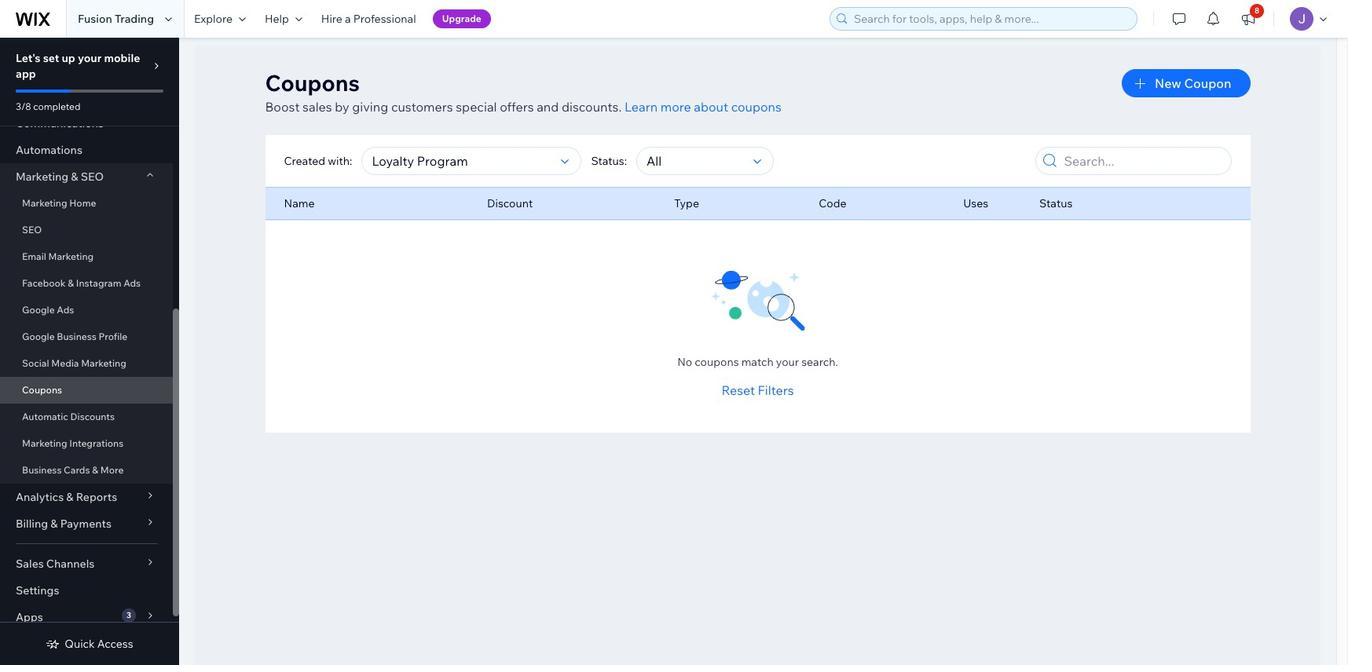 Task type: vqa. For each thing, say whether or not it's contained in the screenshot.
Find
no



Task type: describe. For each thing, give the bounding box(es) containing it.
settings
[[16, 584, 59, 598]]

business cards & more
[[22, 465, 124, 476]]

no
[[678, 355, 693, 369]]

Search... field
[[1060, 148, 1227, 175]]

social
[[22, 358, 49, 369]]

uses
[[964, 197, 989, 211]]

more
[[100, 465, 124, 476]]

marketing & seo
[[16, 170, 104, 184]]

marketing integrations link
[[0, 431, 173, 457]]

learn
[[625, 99, 658, 115]]

special
[[456, 99, 497, 115]]

& for payments
[[51, 517, 58, 531]]

marketing home link
[[0, 190, 173, 217]]

automatic discounts link
[[0, 404, 173, 431]]

marketing for home
[[22, 197, 67, 209]]

status
[[1040, 197, 1073, 211]]

8
[[1255, 6, 1260, 16]]

marketing & seo button
[[0, 163, 173, 190]]

facebook & instagram ads
[[22, 277, 141, 289]]

settings link
[[0, 578, 173, 604]]

boost
[[265, 99, 300, 115]]

up
[[62, 51, 75, 65]]

your for mobile
[[78, 51, 102, 65]]

sales
[[303, 99, 332, 115]]

no coupons match your search.
[[678, 355, 839, 369]]

& for reports
[[66, 490, 74, 505]]

name
[[284, 197, 315, 211]]

home
[[69, 197, 96, 209]]

quick
[[65, 637, 95, 652]]

ads inside 'link'
[[124, 277, 141, 289]]

seo inside seo link
[[22, 224, 42, 236]]

upgrade
[[442, 13, 482, 24]]

discounts.
[[562, 99, 622, 115]]

communications button
[[0, 110, 173, 137]]

0 horizontal spatial ads
[[57, 304, 74, 316]]

hire a professional
[[321, 12, 416, 26]]

reports
[[76, 490, 117, 505]]

fusion
[[78, 12, 112, 26]]

analytics & reports
[[16, 490, 117, 505]]

coupons inside coupons boost sales by giving customers special offers and discounts. learn more about coupons
[[732, 99, 782, 115]]

billing
[[16, 517, 48, 531]]

hire a professional link
[[312, 0, 426, 38]]

mobile
[[104, 51, 140, 65]]

sales channels
[[16, 557, 95, 571]]

reset
[[722, 383, 755, 399]]

help button
[[255, 0, 312, 38]]

professional
[[354, 12, 416, 26]]

app
[[16, 67, 36, 81]]

automations link
[[0, 137, 173, 163]]

discounts
[[70, 411, 115, 423]]

& for instagram
[[68, 277, 74, 289]]

your for search.
[[776, 355, 799, 369]]

& left more
[[92, 465, 98, 476]]

facebook
[[22, 277, 66, 289]]

google ads link
[[0, 297, 173, 324]]

sidebar element
[[0, 0, 179, 666]]

offers
[[500, 99, 534, 115]]

profile
[[99, 331, 128, 343]]

coupons for coupons boost sales by giving customers special offers and discounts. learn more about coupons
[[265, 69, 360, 97]]

facebook & instagram ads link
[[0, 270, 173, 297]]

apps
[[16, 611, 43, 625]]

automatic
[[22, 411, 68, 423]]

fusion trading
[[78, 12, 154, 26]]

communications
[[16, 116, 104, 130]]

email
[[22, 251, 46, 263]]

coupon
[[1185, 75, 1232, 91]]

search.
[[802, 355, 839, 369]]

let's
[[16, 51, 41, 65]]

billing & payments
[[16, 517, 112, 531]]

customers
[[391, 99, 453, 115]]

seo inside "marketing & seo" popup button
[[81, 170, 104, 184]]

let's set up your mobile app
[[16, 51, 140, 81]]



Task type: locate. For each thing, give the bounding box(es) containing it.
cards
[[64, 465, 90, 476]]

your inside let's set up your mobile app
[[78, 51, 102, 65]]

help
[[265, 12, 289, 26]]

google down facebook
[[22, 304, 55, 316]]

marketing for &
[[16, 170, 69, 184]]

None field
[[367, 148, 557, 175], [642, 148, 749, 175], [367, 148, 557, 175], [642, 148, 749, 175]]

3/8 completed
[[16, 101, 81, 112]]

coupons right about
[[732, 99, 782, 115]]

1 vertical spatial business
[[22, 465, 62, 476]]

google business profile link
[[0, 324, 173, 351]]

your right match
[[776, 355, 799, 369]]

seo up email
[[22, 224, 42, 236]]

coupons link
[[0, 377, 173, 404]]

0 vertical spatial google
[[22, 304, 55, 316]]

your right up
[[78, 51, 102, 65]]

& right facebook
[[68, 277, 74, 289]]

ads up google business profile
[[57, 304, 74, 316]]

by
[[335, 99, 350, 115]]

quick access button
[[46, 637, 133, 652]]

0 vertical spatial ads
[[124, 277, 141, 289]]

1 horizontal spatial coupons
[[265, 69, 360, 97]]

sales
[[16, 557, 44, 571]]

analytics & reports button
[[0, 484, 173, 511]]

0 horizontal spatial your
[[78, 51, 102, 65]]

marketing down marketing & seo
[[22, 197, 67, 209]]

automations
[[16, 143, 82, 157]]

email marketing
[[22, 251, 94, 263]]

marketing for integrations
[[22, 438, 67, 450]]

a
[[345, 12, 351, 26]]

sales channels button
[[0, 551, 173, 578]]

google ads
[[22, 304, 74, 316]]

new coupon
[[1155, 75, 1232, 91]]

1 horizontal spatial ads
[[124, 277, 141, 289]]

explore
[[194, 12, 233, 26]]

trading
[[115, 12, 154, 26]]

google for google ads
[[22, 304, 55, 316]]

social media marketing
[[22, 358, 126, 369]]

reset filters
[[722, 383, 794, 399]]

coupons up automatic
[[22, 384, 62, 396]]

1 vertical spatial seo
[[22, 224, 42, 236]]

quick access
[[65, 637, 133, 652]]

about
[[694, 99, 729, 115]]

discount
[[487, 197, 533, 211]]

match
[[742, 355, 774, 369]]

ads right instagram
[[124, 277, 141, 289]]

created
[[284, 154, 326, 168]]

1 vertical spatial coupons
[[695, 355, 739, 369]]

0 vertical spatial coupons
[[265, 69, 360, 97]]

marketing down profile
[[81, 358, 126, 369]]

with:
[[328, 154, 352, 168]]

google business profile
[[22, 331, 128, 343]]

coupons inside coupons boost sales by giving customers special offers and discounts. learn more about coupons
[[265, 69, 360, 97]]

business
[[57, 331, 96, 343], [22, 465, 62, 476]]

seo up marketing home 'link'
[[81, 170, 104, 184]]

seo
[[81, 170, 104, 184], [22, 224, 42, 236]]

1 horizontal spatial seo
[[81, 170, 104, 184]]

new coupon button
[[1122, 69, 1251, 97]]

1 google from the top
[[22, 304, 55, 316]]

hire
[[321, 12, 343, 26]]

Search for tools, apps, help & more... field
[[850, 8, 1133, 30]]

marketing
[[16, 170, 69, 184], [22, 197, 67, 209], [48, 251, 94, 263], [81, 358, 126, 369], [22, 438, 67, 450]]

& inside popup button
[[51, 517, 58, 531]]

media
[[51, 358, 79, 369]]

reset filters link
[[722, 381, 794, 400]]

1 vertical spatial google
[[22, 331, 55, 343]]

business inside 'link'
[[22, 465, 62, 476]]

filters
[[758, 383, 794, 399]]

1 vertical spatial coupons
[[22, 384, 62, 396]]

set
[[43, 51, 59, 65]]

3/8
[[16, 101, 31, 112]]

& for seo
[[71, 170, 78, 184]]

0 horizontal spatial seo
[[22, 224, 42, 236]]

upgrade button
[[433, 9, 491, 28]]

seo link
[[0, 217, 173, 244]]

& right billing
[[51, 517, 58, 531]]

coupons
[[265, 69, 360, 97], [22, 384, 62, 396]]

your
[[78, 51, 102, 65], [776, 355, 799, 369]]

email marketing link
[[0, 244, 173, 270]]

access
[[97, 637, 133, 652]]

&
[[71, 170, 78, 184], [68, 277, 74, 289], [92, 465, 98, 476], [66, 490, 74, 505], [51, 517, 58, 531]]

analytics
[[16, 490, 64, 505]]

channels
[[46, 557, 95, 571]]

8 button
[[1232, 0, 1266, 38]]

code
[[819, 197, 847, 211]]

type
[[675, 197, 700, 211]]

social media marketing link
[[0, 351, 173, 377]]

learn more about coupons link
[[625, 99, 782, 115]]

marketing down automatic
[[22, 438, 67, 450]]

coupons
[[732, 99, 782, 115], [695, 355, 739, 369]]

integrations
[[69, 438, 124, 450]]

& up home
[[71, 170, 78, 184]]

marketing home
[[22, 197, 96, 209]]

marketing down automations
[[16, 170, 69, 184]]

1 horizontal spatial your
[[776, 355, 799, 369]]

coupons inside sidebar element
[[22, 384, 62, 396]]

0 vertical spatial seo
[[81, 170, 104, 184]]

completed
[[33, 101, 81, 112]]

status:
[[591, 154, 627, 168]]

0 vertical spatial coupons
[[732, 99, 782, 115]]

payments
[[60, 517, 112, 531]]

giving
[[352, 99, 389, 115]]

coupons right no
[[695, 355, 739, 369]]

automatic discounts
[[22, 411, 115, 423]]

new
[[1155, 75, 1182, 91]]

marketing inside popup button
[[16, 170, 69, 184]]

& left reports
[[66, 490, 74, 505]]

billing & payments button
[[0, 511, 173, 538]]

more
[[661, 99, 691, 115]]

2 google from the top
[[22, 331, 55, 343]]

google up social
[[22, 331, 55, 343]]

0 horizontal spatial coupons
[[22, 384, 62, 396]]

& inside popup button
[[71, 170, 78, 184]]

marketing up 'facebook & instagram ads'
[[48, 251, 94, 263]]

3
[[127, 611, 131, 621]]

instagram
[[76, 277, 121, 289]]

& inside 'popup button'
[[66, 490, 74, 505]]

business up social media marketing
[[57, 331, 96, 343]]

ads
[[124, 277, 141, 289], [57, 304, 74, 316]]

marketing integrations
[[22, 438, 124, 450]]

1 vertical spatial your
[[776, 355, 799, 369]]

business up the analytics
[[22, 465, 62, 476]]

coupons up sales on the left of page
[[265, 69, 360, 97]]

coupons for coupons
[[22, 384, 62, 396]]

0 vertical spatial your
[[78, 51, 102, 65]]

1 vertical spatial ads
[[57, 304, 74, 316]]

created with:
[[284, 154, 352, 168]]

google for google business profile
[[22, 331, 55, 343]]

0 vertical spatial business
[[57, 331, 96, 343]]



